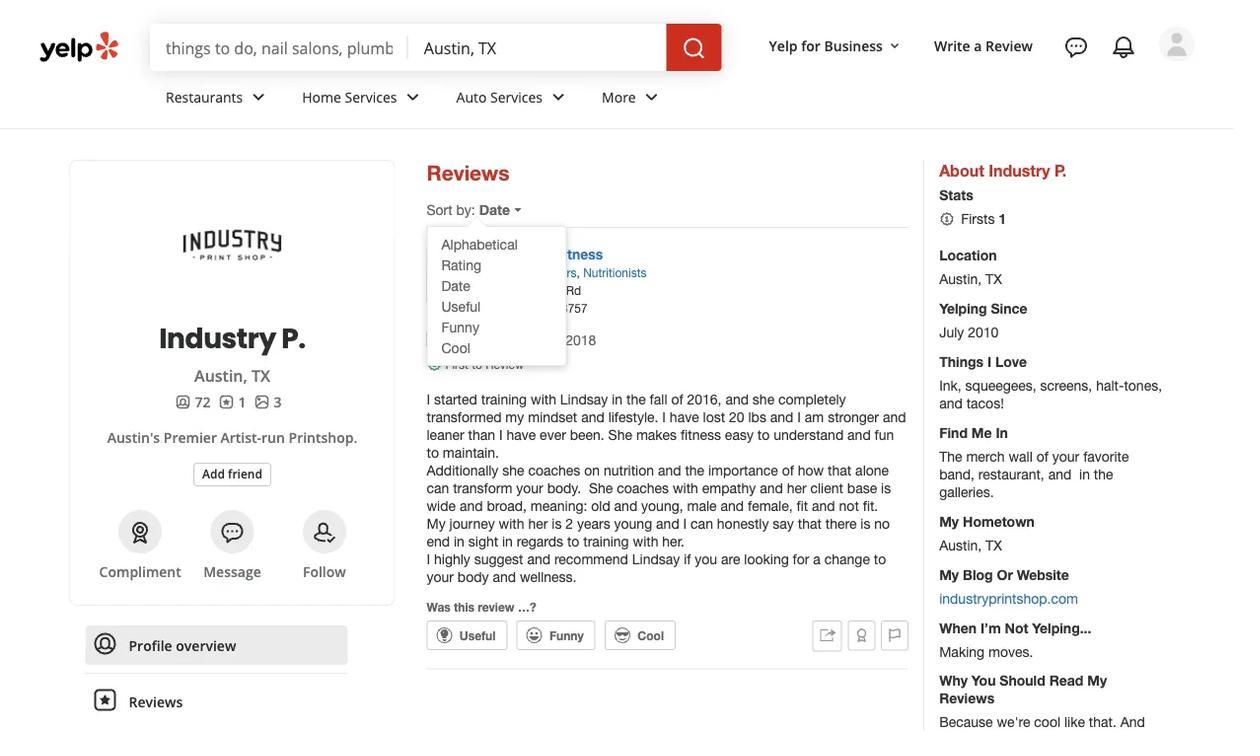 Task type: vqa. For each thing, say whether or not it's contained in the screenshot.
the bottom the required.
no



Task type: describe. For each thing, give the bounding box(es) containing it.
young,
[[641, 498, 683, 514]]

suggest
[[474, 551, 523, 567]]

no
[[874, 515, 890, 532]]

a inside 'element'
[[974, 36, 982, 55]]

embody fitness link
[[498, 246, 603, 262]]

i up her.
[[683, 515, 687, 532]]

yelping since july 2010
[[939, 300, 1028, 340]]

the inside find me in the merch wall of your favorite band, restaurant, and  in the galleries.
[[1094, 465, 1113, 482]]

1 vertical spatial that
[[798, 515, 822, 532]]

yelp for business
[[769, 36, 883, 55]]

friend
[[228, 466, 262, 482]]

date for by:
[[479, 202, 510, 218]]

location
[[939, 247, 997, 263]]

firsts 1
[[961, 211, 1006, 227]]

16 photos v2 image
[[254, 394, 270, 410]]

regards
[[517, 533, 563, 549]]

fit
[[797, 498, 808, 514]]

wide
[[427, 498, 456, 514]]

lbs
[[748, 409, 766, 425]]

broad,
[[487, 498, 527, 514]]

nutritionists link
[[583, 265, 647, 279]]

i started training with lindsay in the fall of 2016, and she completely transformed my mindset and lifestyle. i have lost 20 lbs and i am stronger and leaner than i have ever been. she makes fitness easy to understand and fun to maintain. additionally she coaches on nutrition and the importance of how that alone can transform your body.  she coaches with empathy and her client base is wide and broad, meaning: old and young, male and female, fit and not fit. my journey with her is 2 years young and i can honestly say that there is no end in sight in regards to training with her. i highly suggest and recommend lindsay if you are looking for a change to your body and wellness.
[[427, 391, 906, 585]]

for inside button
[[801, 36, 821, 55]]

and up young on the bottom
[[614, 498, 637, 514]]

78757
[[555, 301, 588, 315]]

wellness.
[[520, 569, 577, 585]]

0 horizontal spatial she
[[502, 462, 524, 478]]

with down young on the bottom
[[633, 533, 658, 549]]

24 chevron down v2 image for home services
[[401, 85, 425, 109]]

and down empathy on the right bottom of page
[[721, 498, 744, 514]]

reviews element
[[219, 392, 246, 411]]

trainers
[[535, 265, 577, 279]]

20
[[729, 409, 744, 425]]

austin's premier artist-run printshop.
[[107, 428, 357, 446]]

and up fun
[[883, 409, 906, 425]]

austin, inside embody fitness trainers , nutritionists 6800 burnet rd austin, tx 78757
[[498, 301, 534, 315]]

reviews link
[[85, 682, 348, 721]]

completely
[[778, 391, 846, 407]]

cool inside alphabetical rating date useful funny cool
[[441, 339, 470, 356]]

16 chevron down v2 image
[[887, 38, 903, 54]]

write
[[934, 36, 970, 55]]

and inside find me in the merch wall of your favorite band, restaurant, and  in the galleries.
[[1048, 465, 1072, 482]]

tx inside embody fitness trainers , nutritionists 6800 burnet rd austin, tx 78757
[[537, 301, 551, 315]]

yelp for business button
[[761, 28, 910, 63]]

to down '2'
[[567, 533, 579, 549]]

making
[[939, 643, 985, 659]]

follow
[[303, 562, 346, 581]]

1 vertical spatial funny
[[549, 628, 584, 642]]

services for auto services
[[490, 87, 543, 106]]

16 review v2 image
[[219, 394, 234, 410]]

menu containing alphabetical
[[428, 234, 566, 358]]

artist-
[[221, 428, 262, 446]]

fall
[[650, 391, 667, 407]]

compliment
[[99, 562, 181, 581]]

1 horizontal spatial the
[[685, 462, 705, 478]]

i right than
[[499, 427, 503, 443]]

2016,
[[687, 391, 722, 407]]

and down client
[[812, 498, 835, 514]]

the
[[939, 448, 962, 464]]

0 vertical spatial 1
[[999, 211, 1006, 227]]

change
[[824, 551, 870, 567]]

1 vertical spatial training
[[583, 533, 629, 549]]

0 horizontal spatial the
[[626, 391, 646, 407]]

industry inside industry p. austin, tx
[[159, 319, 276, 358]]

1 vertical spatial useful
[[460, 628, 496, 642]]

messages image
[[1064, 36, 1088, 59]]

tx inside industry p. austin, tx
[[251, 365, 270, 386]]

i down end at the bottom
[[427, 551, 430, 567]]

photos element
[[254, 392, 282, 411]]

run
[[261, 428, 285, 446]]

1 horizontal spatial p.
[[1055, 161, 1067, 180]]

and
[[1120, 714, 1145, 730]]

rd
[[566, 283, 581, 297]]

notifications image
[[1112, 36, 1135, 59]]

love
[[995, 353, 1027, 369]]

24 review v2 image
[[93, 688, 117, 712]]

follow image
[[313, 521, 336, 545]]

friends element
[[175, 392, 211, 411]]

understand
[[774, 427, 844, 443]]

tx inside the location austin, tx
[[986, 270, 1002, 286]]

i left am
[[797, 409, 801, 425]]

started
[[434, 391, 477, 407]]

fit.
[[863, 498, 878, 514]]

on
[[584, 462, 600, 478]]

2 horizontal spatial in
[[612, 391, 623, 407]]

Near text field
[[424, 37, 651, 58]]

you
[[972, 673, 996, 689]]

been.
[[570, 427, 604, 443]]

recommend
[[554, 551, 628, 567]]

with up the "mindset"
[[531, 391, 556, 407]]

yelping...
[[1032, 619, 1091, 636]]

she
[[608, 427, 632, 443]]

for inside i started training with lindsay in the fall of 2016, and she completely transformed my mindset and lifestyle. i have lost 20 lbs and i am stronger and leaner than i have ever been. she makes fitness easy to understand and fun to maintain. additionally she coaches on nutrition and the importance of how that alone can transform your body.  she coaches with empathy and her client base is wide and broad, meaning: old and young, male and female, fit and not fit. my journey with her is 2 years young and i can honestly say that there is no end in sight in regards to training with her. i highly suggest and recommend lindsay if you are looking for a change to your body and wellness.
[[793, 551, 809, 567]]

to right first
[[472, 357, 482, 371]]

0 horizontal spatial in
[[454, 533, 465, 549]]

read
[[1049, 673, 1084, 689]]

add friend button
[[193, 463, 271, 486]]

more
[[602, 87, 636, 106]]

industry p. austin, tx
[[159, 319, 306, 386]]

my blog or website industryprintshop.com
[[939, 566, 1078, 606]]

1 horizontal spatial industry
[[989, 161, 1050, 180]]

when i'm not yelping... making moves.
[[939, 619, 1091, 659]]

message
[[203, 562, 261, 581]]

stats
[[939, 187, 973, 203]]

0 vertical spatial training
[[481, 391, 527, 407]]

restaurants
[[166, 87, 243, 106]]

location austin, tx
[[939, 247, 1002, 286]]

none field the find
[[166, 37, 392, 58]]

and down "stronger"
[[848, 427, 871, 443]]

0 vertical spatial have
[[670, 409, 699, 425]]

fitness
[[681, 427, 721, 443]]

0 horizontal spatial of
[[671, 391, 683, 407]]

band,
[[939, 465, 975, 482]]

to right change
[[874, 551, 886, 567]]

sort by: date
[[427, 202, 510, 218]]

p. inside industry p. austin, tx
[[281, 319, 306, 358]]

0 vertical spatial useful link
[[428, 296, 566, 317]]

2
[[566, 515, 573, 532]]

1 vertical spatial funny link
[[517, 620, 596, 650]]

auto
[[456, 87, 487, 106]]

since
[[991, 300, 1028, 316]]

auto services
[[456, 87, 543, 106]]

galleries.
[[939, 483, 994, 499]]

stronger
[[828, 409, 879, 425]]

male
[[687, 498, 717, 514]]

and inside things i love ink, squeegees, screens, halt-tones, and tacos!
[[939, 394, 963, 411]]

1 horizontal spatial reviews
[[427, 160, 510, 185]]

transform
[[453, 480, 512, 496]]

to down lbs
[[757, 427, 770, 443]]

review for write a review
[[986, 36, 1033, 55]]

of inside find me in the merch wall of your favorite band, restaurant, and  in the galleries.
[[1037, 448, 1049, 464]]

5.0 star rating image
[[427, 330, 527, 348]]

young
[[614, 515, 652, 532]]

highly
[[434, 551, 470, 567]]

date link
[[428, 275, 566, 296]]

find me in the merch wall of your favorite band, restaurant, and  in the galleries.
[[939, 424, 1129, 499]]

profile overview link
[[85, 625, 348, 665]]

say
[[773, 515, 794, 532]]

1 vertical spatial can
[[691, 515, 713, 532]]

1 inside reviews "element"
[[238, 392, 246, 411]]

with down broad,
[[499, 515, 524, 532]]

and up "been."
[[581, 409, 605, 425]]

alphabetical rating date useful funny cool
[[441, 236, 518, 356]]

restaurants link
[[150, 71, 286, 128]]

importance
[[708, 462, 778, 478]]

fun
[[875, 427, 894, 443]]

a inside i started training with lindsay in the fall of 2016, and she completely transformed my mindset and lifestyle. i have lost 20 lbs and i am stronger and leaner than i have ever been. she makes fitness easy to understand and fun to maintain. additionally she coaches on nutrition and the importance of how that alone can transform your body.  she coaches with empathy and her client base is wide and broad, meaning: old and young, male and female, fit and not fit. my journey with her is 2 years young and i can honestly say that there is no end in sight in regards to training with her. i highly suggest and recommend lindsay if you are looking for a change to your body and wellness.
[[813, 551, 821, 567]]

rating
[[441, 256, 481, 273]]

0 horizontal spatial her
[[528, 515, 548, 532]]



Task type: locate. For each thing, give the bounding box(es) containing it.
0 horizontal spatial cool
[[441, 339, 470, 356]]

your down highly
[[427, 569, 454, 585]]

0 horizontal spatial training
[[481, 391, 527, 407]]

1 horizontal spatial have
[[670, 409, 699, 425]]

cool link down the recommend
[[605, 620, 676, 650]]

transformed
[[427, 409, 502, 425]]

embody fitness image
[[427, 246, 486, 305]]

1 vertical spatial cool
[[638, 628, 664, 642]]

have down my
[[506, 427, 536, 443]]

years
[[577, 515, 610, 532]]

date down rating
[[441, 277, 470, 293]]

0 horizontal spatial coaches
[[528, 462, 580, 478]]

compliment image
[[128, 521, 152, 545]]

was
[[427, 600, 451, 614]]

merch
[[966, 448, 1005, 464]]

1 vertical spatial a
[[813, 551, 821, 567]]

0 vertical spatial menu
[[428, 234, 566, 358]]

1 none field from the left
[[166, 37, 392, 58]]

1 horizontal spatial your
[[516, 480, 543, 496]]

july
[[939, 323, 964, 340]]

and down regards
[[527, 551, 550, 567]]

1 horizontal spatial that
[[828, 462, 852, 478]]

2 horizontal spatial is
[[881, 480, 891, 496]]

review
[[478, 600, 515, 614]]

my up end at the bottom
[[427, 515, 446, 532]]

1 horizontal spatial training
[[583, 533, 629, 549]]

1 horizontal spatial date
[[479, 202, 510, 218]]

when
[[939, 619, 977, 636]]

in up highly
[[454, 533, 465, 549]]

24 chevron down v2 image for restaurants
[[247, 85, 271, 109]]

funny up first
[[441, 319, 479, 335]]

2 24 chevron down v2 image from the left
[[401, 85, 425, 109]]

1 vertical spatial lindsay
[[632, 551, 680, 567]]

cool link down 6800
[[428, 337, 566, 358]]

4 24 chevron down v2 image from the left
[[640, 85, 664, 109]]

0 horizontal spatial reviews
[[129, 692, 183, 711]]

review
[[986, 36, 1033, 55], [486, 357, 524, 371]]

1 vertical spatial review
[[486, 357, 524, 371]]

0 vertical spatial that
[[828, 462, 852, 478]]

0 horizontal spatial services
[[345, 87, 397, 106]]

2 horizontal spatial the
[[1094, 465, 1113, 482]]

of right wall
[[1037, 448, 1049, 464]]

useful
[[441, 298, 481, 314], [460, 628, 496, 642]]

my down galleries.
[[939, 513, 959, 529]]

24 chevron down v2 image inside auto services link
[[547, 85, 570, 109]]

and down the suggest
[[493, 569, 516, 585]]

24 chevron down v2 image inside 'home services' link
[[401, 85, 425, 109]]

blog
[[963, 566, 993, 582]]

reviews inside why you should read my reviews because we're cool like that. and
[[939, 690, 995, 707]]

1 vertical spatial coaches
[[617, 480, 669, 496]]

1 horizontal spatial she
[[753, 391, 775, 407]]

my inside why you should read my reviews because we're cool like that. and
[[1087, 673, 1107, 689]]

cool link
[[428, 337, 566, 358], [605, 620, 676, 650]]

rating link
[[428, 255, 566, 275]]

trainers link
[[535, 265, 577, 279]]

1 right firsts
[[999, 211, 1006, 227]]

24 chevron down v2 image inside restaurants link
[[247, 85, 271, 109]]

have up fitness
[[670, 409, 699, 425]]

1 vertical spatial menu
[[85, 625, 348, 731]]

fitness
[[555, 246, 603, 262]]

24 chevron down v2 image down the find field
[[247, 85, 271, 109]]

tx down burnet
[[537, 301, 551, 315]]

funny inside alphabetical rating date useful funny cool
[[441, 319, 479, 335]]

can down male
[[691, 515, 713, 532]]

industry up 16 review v2 icon
[[159, 319, 276, 358]]

funny link down …?
[[517, 620, 596, 650]]

cool down her.
[[638, 628, 664, 642]]

24 chevron down v2 image right the more
[[640, 85, 664, 109]]

home
[[302, 87, 341, 106]]

1 horizontal spatial can
[[691, 515, 713, 532]]

useful link up 5.0 star rating image
[[428, 296, 566, 317]]

0 vertical spatial funny link
[[428, 317, 566, 337]]

1 horizontal spatial none field
[[424, 37, 651, 58]]

first to review
[[445, 357, 524, 371]]

you
[[695, 551, 717, 567]]

by:
[[456, 202, 475, 218]]

for right yelp
[[801, 36, 821, 55]]

coaches down nutrition
[[617, 480, 669, 496]]

your left favorite
[[1052, 448, 1080, 464]]

0 vertical spatial her
[[787, 480, 807, 496]]

1 horizontal spatial menu
[[428, 234, 566, 358]]

0 vertical spatial coaches
[[528, 462, 580, 478]]

reviews down why
[[939, 690, 995, 707]]

2 services from the left
[[490, 87, 543, 106]]

body.
[[547, 480, 581, 496]]

my left blog
[[939, 566, 959, 582]]

maintain.
[[443, 444, 499, 461]]

alone
[[855, 462, 889, 478]]

…?
[[518, 600, 536, 614]]

i down 'fall'
[[662, 409, 666, 425]]

am
[[805, 409, 824, 425]]

1 vertical spatial cool link
[[605, 620, 676, 650]]

and right lbs
[[770, 409, 794, 425]]

1 horizontal spatial her
[[787, 480, 807, 496]]

the down favorite
[[1094, 465, 1113, 482]]

was this review …?
[[427, 600, 536, 614]]

0 vertical spatial cool
[[441, 339, 470, 356]]

0 horizontal spatial p.
[[281, 319, 306, 358]]

0 vertical spatial cool link
[[428, 337, 566, 358]]

24 chevron down v2 image inside more link
[[640, 85, 664, 109]]

austin, inside my hometown austin, tx
[[939, 536, 982, 553]]

training up my
[[481, 391, 527, 407]]

7/24/2018
[[533, 332, 596, 348]]

user actions element
[[753, 25, 1222, 146]]

base
[[847, 480, 877, 496]]

funny link up first to review
[[428, 317, 566, 337]]

24 chevron down v2 image for auto services
[[547, 85, 570, 109]]

0 horizontal spatial industry
[[159, 319, 276, 358]]

than
[[468, 427, 495, 443]]

that down fit
[[798, 515, 822, 532]]

1 right 16 review v2 icon
[[238, 392, 246, 411]]

i inside things i love ink, squeegees, screens, halt-tones, and tacos!
[[987, 353, 991, 369]]

0 horizontal spatial have
[[506, 427, 536, 443]]

cool inside cool link
[[638, 628, 664, 642]]

lindsay up "been."
[[560, 391, 608, 407]]

0 horizontal spatial that
[[798, 515, 822, 532]]

my inside i started training with lindsay in the fall of 2016, and she completely transformed my mindset and lifestyle. i have lost 20 lbs and i am stronger and leaner than i have ever been. she makes fitness easy to understand and fun to maintain. additionally she coaches on nutrition and the importance of how that alone can transform your body.  she coaches with empathy and her client base is wide and broad, meaning: old and young, male and female, fit and not fit. my journey with her is 2 years young and i can honestly say that there is no end in sight in regards to training with her. i highly suggest and recommend lindsay if you are looking for a change to your body and wellness.
[[427, 515, 446, 532]]

0 vertical spatial industry
[[989, 161, 1050, 180]]

none field near
[[424, 37, 651, 58]]

favorite
[[1083, 448, 1129, 464]]

0 vertical spatial a
[[974, 36, 982, 55]]

is down alone
[[881, 480, 891, 496]]

to
[[472, 357, 482, 371], [757, 427, 770, 443], [427, 444, 439, 461], [567, 533, 579, 549], [874, 551, 886, 567]]

date right by:
[[479, 202, 510, 218]]

72
[[195, 392, 211, 411]]

services right auto
[[490, 87, 543, 106]]

wall
[[1009, 448, 1033, 464]]

austin, up 16 review v2 icon
[[194, 365, 247, 386]]

tx up 16 photos v2 in the bottom left of the page
[[251, 365, 270, 386]]

1 horizontal spatial is
[[861, 515, 871, 532]]

tx inside my hometown austin, tx
[[986, 536, 1002, 553]]

1 vertical spatial 1
[[238, 392, 246, 411]]

find
[[939, 424, 968, 440]]

her up regards
[[528, 515, 548, 532]]

i left love
[[987, 353, 991, 369]]

1 services from the left
[[345, 87, 397, 106]]

and up journey
[[460, 498, 483, 514]]

profile overview menu item
[[85, 625, 348, 674]]

24 profile v2 image
[[93, 632, 117, 656]]

0 vertical spatial can
[[427, 480, 449, 496]]

0 horizontal spatial date
[[441, 277, 470, 293]]

message image
[[220, 521, 244, 545]]

1 vertical spatial useful link
[[427, 620, 507, 650]]

my inside my hometown austin, tx
[[939, 513, 959, 529]]

business
[[824, 36, 883, 55]]

0 horizontal spatial 1
[[238, 392, 246, 411]]

profile overview
[[129, 636, 236, 655]]

about
[[939, 161, 984, 180]]

1 vertical spatial your
[[516, 480, 543, 496]]

her up fit
[[787, 480, 807, 496]]

0 horizontal spatial cool link
[[428, 337, 566, 358]]

1 vertical spatial industry
[[159, 319, 276, 358]]

moves.
[[988, 643, 1033, 659]]

2 horizontal spatial your
[[1052, 448, 1080, 464]]

0 vertical spatial date
[[479, 202, 510, 218]]

add
[[202, 466, 225, 482]]

i'm
[[981, 619, 1001, 636]]

0 vertical spatial for
[[801, 36, 821, 55]]

my right the read
[[1087, 673, 1107, 689]]

with up male
[[673, 480, 698, 496]]

hometown
[[963, 513, 1035, 529]]

first
[[445, 357, 468, 371]]

1 horizontal spatial lindsay
[[632, 551, 680, 567]]

of left how
[[782, 462, 794, 478]]

0 horizontal spatial menu
[[85, 625, 348, 731]]

1 horizontal spatial cool link
[[605, 620, 676, 650]]

1 horizontal spatial a
[[974, 36, 982, 55]]

services for home services
[[345, 87, 397, 106]]

None search field
[[150, 24, 726, 71]]

my
[[505, 409, 524, 425]]

1 vertical spatial p.
[[281, 319, 306, 358]]

2 none field from the left
[[424, 37, 651, 58]]

that.
[[1089, 714, 1117, 730]]

and down the young,
[[656, 515, 679, 532]]

24 chevron down v2 image down near field
[[547, 85, 570, 109]]

things
[[939, 353, 984, 369]]

she up lbs
[[753, 391, 775, 407]]

mindset
[[528, 409, 577, 425]]

austin, down location
[[939, 270, 982, 286]]

and right 'restaurant,'
[[1048, 465, 1072, 482]]

tones,
[[1124, 377, 1162, 393]]

none field up home
[[166, 37, 392, 58]]

tacos!
[[966, 394, 1004, 411]]

training down 'years'
[[583, 533, 629, 549]]

austin's
[[107, 428, 160, 446]]

a right the write
[[974, 36, 982, 55]]

services right home
[[345, 87, 397, 106]]

24 chevron down v2 image left auto
[[401, 85, 425, 109]]

industry right about
[[989, 161, 1050, 180]]

and up female, at the right bottom of the page
[[760, 480, 783, 496]]

end
[[427, 533, 450, 549]]

date inside alphabetical rating date useful funny cool
[[441, 277, 470, 293]]

2 horizontal spatial of
[[1037, 448, 1049, 464]]

profile
[[129, 636, 172, 655]]

for right looking
[[793, 551, 809, 567]]

easy
[[725, 427, 754, 443]]

reviews right 24 review v2 image on the bottom left of the page
[[129, 692, 183, 711]]

tx down the hometown
[[986, 536, 1002, 553]]

0 vertical spatial your
[[1052, 448, 1080, 464]]

and down ink,
[[939, 394, 963, 411]]

reviews inside menu
[[129, 692, 183, 711]]

1 vertical spatial have
[[506, 427, 536, 443]]

i
[[987, 353, 991, 369], [427, 391, 430, 407], [662, 409, 666, 425], [797, 409, 801, 425], [499, 427, 503, 443], [683, 515, 687, 532], [427, 551, 430, 567]]

austin, inside industry p. austin, tx
[[194, 365, 247, 386]]

leaner
[[427, 427, 464, 443]]

1 vertical spatial she
[[502, 462, 524, 478]]

empathy
[[702, 480, 756, 496]]

we're
[[997, 714, 1030, 730]]

1 horizontal spatial review
[[986, 36, 1033, 55]]

additionally
[[427, 462, 499, 478]]

useful link
[[428, 296, 566, 317], [427, 620, 507, 650]]

burnet
[[527, 283, 563, 297]]

looking
[[744, 551, 789, 567]]

useful inside alphabetical rating date useful funny cool
[[441, 298, 481, 314]]

the up lifestyle.
[[626, 391, 646, 407]]

None field
[[166, 37, 392, 58], [424, 37, 651, 58]]

lindsay
[[560, 391, 608, 407], [632, 551, 680, 567]]

0 vertical spatial p.
[[1055, 161, 1067, 180]]

lindsay down her.
[[632, 551, 680, 567]]

useful up 5.0 star rating image
[[441, 298, 481, 314]]

austin, down 6800
[[498, 301, 534, 315]]

useful link down this
[[427, 620, 507, 650]]

2 vertical spatial your
[[427, 569, 454, 585]]

is left no
[[861, 515, 871, 532]]

6800
[[498, 283, 524, 297]]

website
[[1017, 566, 1069, 582]]

your inside find me in the merch wall of your favorite band, restaurant, and  in the galleries.
[[1052, 448, 1080, 464]]

a left change
[[813, 551, 821, 567]]

review inside user actions 'element'
[[986, 36, 1033, 55]]

0 horizontal spatial review
[[486, 357, 524, 371]]

write a review
[[934, 36, 1033, 55]]

add friend
[[202, 466, 262, 482]]

date
[[479, 202, 510, 218], [441, 277, 470, 293]]

meaning:
[[531, 498, 587, 514]]

date for rating
[[441, 277, 470, 293]]

Find text field
[[166, 37, 392, 58]]

ruby a. image
[[1159, 27, 1195, 62]]

my inside "my blog or website industryprintshop.com"
[[939, 566, 959, 582]]

i left started
[[427, 391, 430, 407]]

1 vertical spatial her
[[528, 515, 548, 532]]

1 24 chevron down v2 image from the left
[[247, 85, 271, 109]]

1 horizontal spatial funny
[[549, 628, 584, 642]]

search image
[[682, 37, 706, 60]]

she up the transform
[[502, 462, 524, 478]]

premier
[[164, 428, 217, 446]]

services
[[345, 87, 397, 106], [490, 87, 543, 106]]

16 friends v2 image
[[175, 394, 191, 410]]

1 horizontal spatial in
[[502, 533, 513, 549]]

in up the suggest
[[502, 533, 513, 549]]

nutrition
[[604, 462, 654, 478]]

why you should read my reviews because we're cool like that. and
[[939, 673, 1145, 731]]

that up client
[[828, 462, 852, 478]]

24 chevron down v2 image
[[247, 85, 271, 109], [401, 85, 425, 109], [547, 85, 570, 109], [640, 85, 664, 109]]

review right the write
[[986, 36, 1033, 55]]

is
[[881, 480, 891, 496], [552, 515, 562, 532], [861, 515, 871, 532]]

2 horizontal spatial reviews
[[939, 690, 995, 707]]

useful down the was this review …?
[[460, 628, 496, 642]]

business categories element
[[150, 71, 1195, 128]]

menu
[[428, 234, 566, 358], [85, 625, 348, 731]]

tx up since
[[986, 270, 1002, 286]]

0 horizontal spatial a
[[813, 551, 821, 567]]

funny down wellness.
[[549, 628, 584, 642]]

firsts
[[961, 211, 995, 227]]

because
[[939, 714, 993, 730]]

1 horizontal spatial coaches
[[617, 480, 669, 496]]

0 horizontal spatial funny
[[441, 319, 479, 335]]

and up the young,
[[658, 462, 681, 478]]

review for first to review
[[486, 357, 524, 371]]

of
[[671, 391, 683, 407], [1037, 448, 1049, 464], [782, 462, 794, 478]]

24 chevron down v2 image for more
[[640, 85, 664, 109]]

1 vertical spatial date
[[441, 277, 470, 293]]

1 horizontal spatial services
[[490, 87, 543, 106]]

1 horizontal spatial of
[[782, 462, 794, 478]]

can up wide
[[427, 480, 449, 496]]

and up 20 at the right of the page
[[725, 391, 749, 407]]

screens,
[[1040, 377, 1092, 393]]

0 horizontal spatial lindsay
[[560, 391, 608, 407]]

tx
[[986, 270, 1002, 286], [537, 301, 551, 315], [251, 365, 270, 386], [986, 536, 1002, 553]]

to down leaner
[[427, 444, 439, 461]]

the down fitness
[[685, 462, 705, 478]]

austin, up blog
[[939, 536, 982, 553]]

1 vertical spatial for
[[793, 551, 809, 567]]

0 vertical spatial she
[[753, 391, 775, 407]]

0 vertical spatial useful
[[441, 298, 481, 314]]

none field up auto services link
[[424, 37, 651, 58]]

austin, inside the location austin, tx
[[939, 270, 982, 286]]

0 horizontal spatial none field
[[166, 37, 392, 58]]

3 24 chevron down v2 image from the left
[[547, 85, 570, 109]]

cool up first
[[441, 339, 470, 356]]

0 vertical spatial review
[[986, 36, 1033, 55]]

her
[[787, 480, 807, 496], [528, 515, 548, 532]]

have
[[670, 409, 699, 425], [506, 427, 536, 443]]

in up lifestyle.
[[612, 391, 623, 407]]

0 horizontal spatial your
[[427, 569, 454, 585]]

cool
[[441, 339, 470, 356], [638, 628, 664, 642]]

0 horizontal spatial is
[[552, 515, 562, 532]]

0 horizontal spatial can
[[427, 480, 449, 496]]

menu containing profile overview
[[85, 625, 348, 731]]

in
[[996, 424, 1008, 440]]



